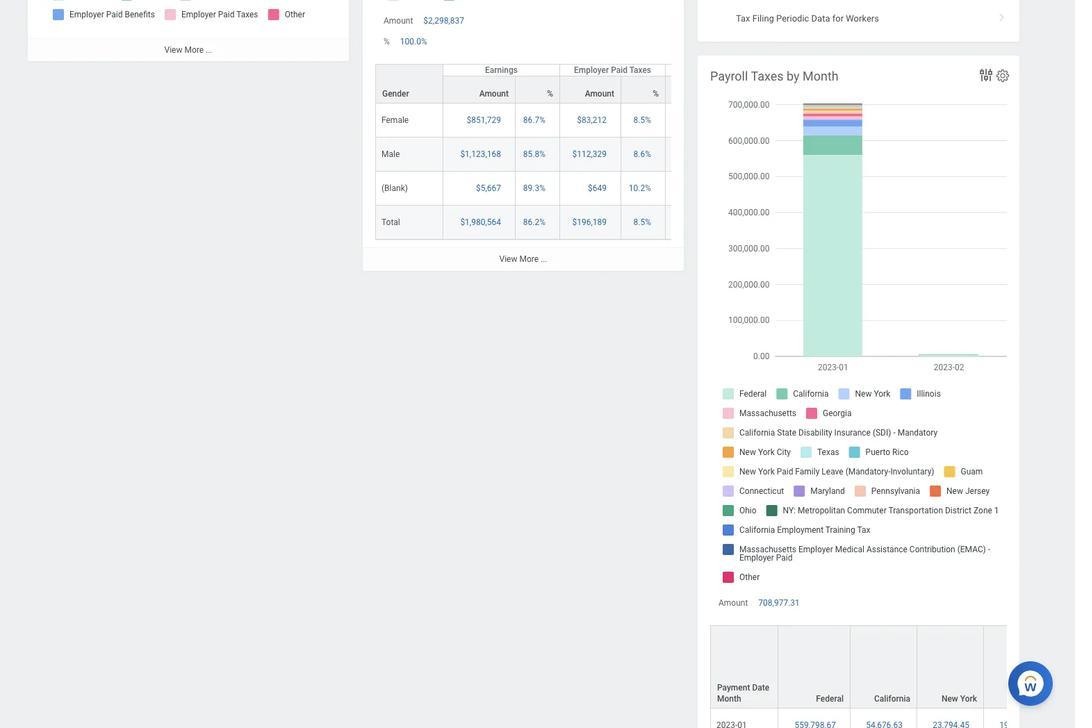 Task type: vqa. For each thing, say whether or not it's contained in the screenshot.
Do inside 'Do Not Include in Subtitle'
no



Task type: describe. For each thing, give the bounding box(es) containing it.
8.5% button for $83,212
[[634, 115, 654, 126]]

$83,212 button
[[577, 115, 609, 126]]

2 amount button from the left
[[561, 77, 621, 103]]

more for payroll totals and percentages element
[[520, 255, 539, 265]]

earnings button
[[444, 65, 560, 76]]

payroll taxes by month element
[[698, 56, 1076, 729]]

view more ... link for payroll totals and percentages element
[[363, 248, 684, 271]]

for
[[833, 14, 844, 24]]

row containing total
[[376, 206, 889, 240]]

total element
[[382, 215, 400, 228]]

row containing payment date month
[[711, 626, 1076, 710]]

employer
[[574, 66, 609, 75]]

row containing female
[[376, 104, 889, 138]]

10.2%
[[629, 184, 652, 194]]

$196,189 button
[[573, 217, 609, 228]]

california
[[875, 695, 911, 705]]

gender
[[383, 89, 409, 99]]

view for ytd payroll totals element
[[164, 45, 183, 55]]

row containing amount
[[376, 65, 889, 105]]

8.5% for $196,189
[[634, 218, 652, 228]]

86.2% button
[[524, 217, 548, 228]]

taxes inside the employer paid taxes popup button
[[630, 66, 652, 75]]

$649 button
[[588, 183, 609, 194]]

employer paid taxes button
[[561, 65, 666, 76]]

more for ytd payroll totals element
[[185, 45, 204, 55]]

100.0%
[[400, 37, 428, 47]]

federal column header
[[779, 626, 851, 710]]

$1,123,168
[[461, 150, 501, 160]]

male element
[[382, 147, 400, 160]]

new york button
[[918, 627, 984, 709]]

new york
[[942, 695, 978, 705]]

configure and view chart data image
[[979, 67, 995, 83]]

tax filing periodic data for workers
[[737, 14, 880, 24]]

row containing (blank)
[[376, 172, 889, 206]]

filing
[[753, 14, 775, 24]]

view more ... for ytd payroll totals element the view more ... link
[[164, 45, 212, 55]]

10.2% button
[[629, 183, 654, 194]]

0 horizontal spatial %
[[384, 37, 390, 47]]

% for second the % column header from right
[[547, 89, 554, 99]]

earnings
[[485, 66, 518, 75]]

cell for $112,329
[[666, 138, 727, 172]]

payment date month column header
[[711, 626, 779, 710]]

2023-01 element
[[717, 719, 747, 729]]

new
[[942, 695, 959, 705]]

8.5% for $83,212
[[634, 116, 652, 125]]

female
[[382, 116, 409, 125]]

$2,298,837 button
[[424, 15, 467, 27]]

$5,667 button
[[476, 183, 504, 194]]

1 horizontal spatial month
[[803, 69, 839, 83]]

85.8% button
[[524, 149, 548, 160]]

(blank)
[[382, 184, 408, 194]]

1 % button from the left
[[516, 77, 560, 103]]

york
[[961, 695, 978, 705]]

86.2%
[[524, 218, 546, 228]]

gender column header
[[376, 64, 444, 105]]

amount down earnings
[[480, 89, 509, 99]]

total
[[382, 218, 400, 228]]

female element
[[382, 113, 409, 125]]

2 % button from the left
[[622, 77, 666, 103]]

row containing earnings
[[376, 64, 889, 105]]

california column header
[[851, 626, 918, 710]]

view for payroll totals and percentages element
[[500, 255, 518, 265]]

89.3% button
[[524, 183, 548, 194]]

$1,980,564 button
[[461, 217, 504, 228]]

tax filing periodic data for workers link
[[698, 4, 1020, 33]]

8.5% button for $196,189
[[634, 217, 654, 228]]

cell for $83,212
[[666, 104, 727, 138]]

federal
[[817, 695, 844, 705]]

by
[[787, 69, 800, 83]]

tax filing periodic data for workers list
[[698, 0, 1020, 33]]



Task type: locate. For each thing, give the bounding box(es) containing it.
1 horizontal spatial view more ...
[[500, 255, 548, 265]]

month right by
[[803, 69, 839, 83]]

amount
[[384, 16, 413, 26], [480, 89, 509, 99], [585, 89, 615, 99], [719, 599, 749, 609]]

payroll
[[711, 69, 749, 83]]

2 8.5% from the top
[[634, 218, 652, 228]]

$112,329
[[573, 150, 607, 160]]

1 % column header from the left
[[516, 65, 561, 105]]

view
[[164, 45, 183, 55], [500, 255, 518, 265]]

payroll taxes by month
[[711, 69, 839, 83]]

% up 86.7% button
[[547, 89, 554, 99]]

taxes
[[630, 66, 652, 75], [751, 69, 784, 83]]

1 vertical spatial 8.5% button
[[634, 217, 654, 228]]

1 horizontal spatial more
[[520, 255, 539, 265]]

tax
[[737, 14, 751, 24]]

2 % column header from the left
[[622, 65, 666, 105]]

$83,212
[[577, 116, 607, 125]]

amount inside payroll taxes by month element
[[719, 599, 749, 609]]

1 vertical spatial more
[[520, 255, 539, 265]]

taxes inside payroll taxes by month element
[[751, 69, 784, 83]]

0 horizontal spatial amount column header
[[444, 65, 516, 105]]

1 vertical spatial ...
[[541, 255, 548, 265]]

86.7%
[[524, 116, 546, 125]]

$851,729 button
[[467, 115, 504, 126]]

% column header up 86.7% button
[[516, 65, 561, 105]]

1 vertical spatial 8.5%
[[634, 218, 652, 228]]

...
[[206, 45, 212, 55], [541, 255, 548, 265]]

1 horizontal spatial amount column header
[[561, 65, 622, 105]]

payment
[[718, 684, 751, 694]]

... inside payroll totals and percentages element
[[541, 255, 548, 265]]

8.5% down 10.2% button
[[634, 218, 652, 228]]

view inside payroll totals and percentages element
[[500, 255, 518, 265]]

89.3%
[[524, 184, 546, 194]]

$112,329 button
[[573, 149, 609, 160]]

1 cell from the top
[[666, 104, 727, 138]]

0 horizontal spatial view more ... link
[[28, 38, 349, 61]]

8.6%
[[634, 150, 652, 160]]

3 cell from the top
[[666, 172, 727, 206]]

view more ... link inside payroll totals and percentages element
[[363, 248, 684, 271]]

$1,123,168 button
[[461, 149, 504, 160]]

0 horizontal spatial view
[[164, 45, 183, 55]]

month
[[803, 69, 839, 83], [718, 695, 742, 705]]

85.8%
[[524, 150, 546, 160]]

1 8.5% from the top
[[634, 116, 652, 125]]

amount button down employer
[[561, 77, 621, 103]]

0 horizontal spatial more
[[185, 45, 204, 55]]

8.6% button
[[634, 149, 654, 160]]

amount button down earnings
[[444, 77, 515, 103]]

% button
[[516, 77, 560, 103], [622, 77, 666, 103]]

8.5% up 8.6%
[[634, 116, 652, 125]]

1 horizontal spatial ...
[[541, 255, 548, 265]]

amount down employer
[[585, 89, 615, 99]]

0 horizontal spatial ...
[[206, 45, 212, 55]]

1 horizontal spatial % button
[[622, 77, 666, 103]]

male
[[382, 150, 400, 160]]

amount button
[[444, 77, 515, 103], [561, 77, 621, 103]]

1 horizontal spatial % column header
[[622, 65, 666, 105]]

0 horizontal spatial view more ...
[[164, 45, 212, 55]]

... for ytd payroll totals element
[[206, 45, 212, 55]]

1 amount column header from the left
[[444, 65, 516, 105]]

... for payroll totals and percentages element
[[541, 255, 548, 265]]

0 vertical spatial 8.5% button
[[634, 115, 654, 126]]

$1,980,564
[[461, 218, 501, 228]]

% button up 86.7% button
[[516, 77, 560, 103]]

data
[[812, 14, 831, 24]]

% for first the % column header from right
[[653, 89, 659, 99]]

new york column header
[[918, 626, 985, 710]]

chevron right image
[[994, 9, 1012, 23]]

100.0% button
[[400, 36, 430, 48]]

0 vertical spatial view more ...
[[164, 45, 212, 55]]

1 8.5% button from the top
[[634, 115, 654, 126]]

1 horizontal spatial taxes
[[751, 69, 784, 83]]

1 amount button from the left
[[444, 77, 515, 103]]

0 vertical spatial view more ... link
[[28, 38, 349, 61]]

708,977.31 button
[[759, 598, 802, 609]]

$5,667
[[476, 184, 501, 194]]

0 vertical spatial ...
[[206, 45, 212, 55]]

% button down paid
[[622, 77, 666, 103]]

(blank) element
[[382, 181, 408, 194]]

1 horizontal spatial amount button
[[561, 77, 621, 103]]

2 amount column header from the left
[[561, 65, 622, 105]]

month inside payment date month
[[718, 695, 742, 705]]

view more ... link
[[28, 38, 349, 61], [363, 248, 684, 271]]

1 vertical spatial month
[[718, 695, 742, 705]]

0 horizontal spatial % column header
[[516, 65, 561, 105]]

view more ...
[[164, 45, 212, 55], [500, 255, 548, 265]]

paid
[[611, 66, 628, 75]]

% down the employer paid taxes popup button
[[653, 89, 659, 99]]

view more ... inside payroll totals and percentages element
[[500, 255, 548, 265]]

illinois
[[1020, 695, 1045, 705]]

$196,189
[[573, 218, 607, 228]]

$649
[[588, 184, 607, 194]]

708,977.31
[[759, 599, 800, 609]]

cell for $649
[[666, 172, 727, 206]]

... inside ytd payroll totals element
[[206, 45, 212, 55]]

employer paid taxes
[[574, 66, 652, 75]]

0 horizontal spatial % button
[[516, 77, 560, 103]]

0 vertical spatial more
[[185, 45, 204, 55]]

view more ... link for ytd payroll totals element
[[28, 38, 349, 61]]

configure payroll taxes by month image
[[996, 68, 1011, 83]]

$851,729
[[467, 116, 501, 125]]

amount left 708,977.31
[[719, 599, 749, 609]]

% left the 100.0% at the left top of page
[[384, 37, 390, 47]]

8.5% button up 8.6%
[[634, 115, 654, 126]]

california button
[[851, 627, 917, 709]]

gender button
[[376, 65, 443, 103]]

8.5% button
[[634, 115, 654, 126], [634, 217, 654, 228]]

8.5%
[[634, 116, 652, 125], [634, 218, 652, 228]]

amount column header
[[444, 65, 516, 105], [561, 65, 622, 105]]

1 vertical spatial view more ... link
[[363, 248, 684, 271]]

2 horizontal spatial %
[[653, 89, 659, 99]]

cell for $196,189
[[666, 206, 727, 240]]

payment date month
[[718, 684, 770, 705]]

$2,298,837
[[424, 16, 465, 26]]

1 horizontal spatial view
[[500, 255, 518, 265]]

taxes left by
[[751, 69, 784, 83]]

0 horizontal spatial month
[[718, 695, 742, 705]]

amount column header up the $851,729
[[444, 65, 516, 105]]

view more ... for the view more ... link in the payroll totals and percentages element
[[500, 255, 548, 265]]

%
[[384, 37, 390, 47], [547, 89, 554, 99], [653, 89, 659, 99]]

payment date month button
[[711, 627, 778, 709]]

date
[[753, 684, 770, 694]]

0 horizontal spatial amount button
[[444, 77, 515, 103]]

amount up the 100.0% at the left top of page
[[384, 16, 413, 26]]

1 horizontal spatial view more ... link
[[363, 248, 684, 271]]

0 vertical spatial month
[[803, 69, 839, 83]]

cell
[[666, 104, 727, 138], [666, 138, 727, 172], [666, 172, 727, 206], [666, 206, 727, 240]]

periodic
[[777, 14, 810, 24]]

% column header right employer
[[622, 65, 666, 105]]

federal button
[[779, 627, 851, 709]]

row
[[376, 64, 889, 105], [376, 65, 889, 105], [376, 104, 889, 138], [376, 138, 889, 172], [376, 172, 889, 206], [376, 206, 889, 240], [711, 626, 1076, 710], [711, 710, 1076, 729]]

1 vertical spatial view
[[500, 255, 518, 265]]

view inside ytd payroll totals element
[[164, 45, 183, 55]]

more inside ytd payroll totals element
[[185, 45, 204, 55]]

0 vertical spatial 8.5%
[[634, 116, 652, 125]]

4 cell from the top
[[666, 206, 727, 240]]

view more ... inside ytd payroll totals element
[[164, 45, 212, 55]]

% column header
[[516, 65, 561, 105], [622, 65, 666, 105]]

0 horizontal spatial taxes
[[630, 66, 652, 75]]

2 8.5% button from the top
[[634, 217, 654, 228]]

8.5% button down 10.2% button
[[634, 217, 654, 228]]

2 cell from the top
[[666, 138, 727, 172]]

amount column header up $83,212
[[561, 65, 622, 105]]

taxes right paid
[[630, 66, 652, 75]]

illinois button
[[985, 627, 1051, 709]]

1 horizontal spatial %
[[547, 89, 554, 99]]

workers
[[847, 14, 880, 24]]

more
[[185, 45, 204, 55], [520, 255, 539, 265]]

month down payment
[[718, 695, 742, 705]]

86.7% button
[[524, 115, 548, 126]]

0 vertical spatial view
[[164, 45, 183, 55]]

row containing male
[[376, 138, 889, 172]]

payroll totals and percentages element
[[363, 0, 889, 271]]

more inside payroll totals and percentages element
[[520, 255, 539, 265]]

ytd payroll totals element
[[28, 0, 349, 61]]

1 vertical spatial view more ...
[[500, 255, 548, 265]]



